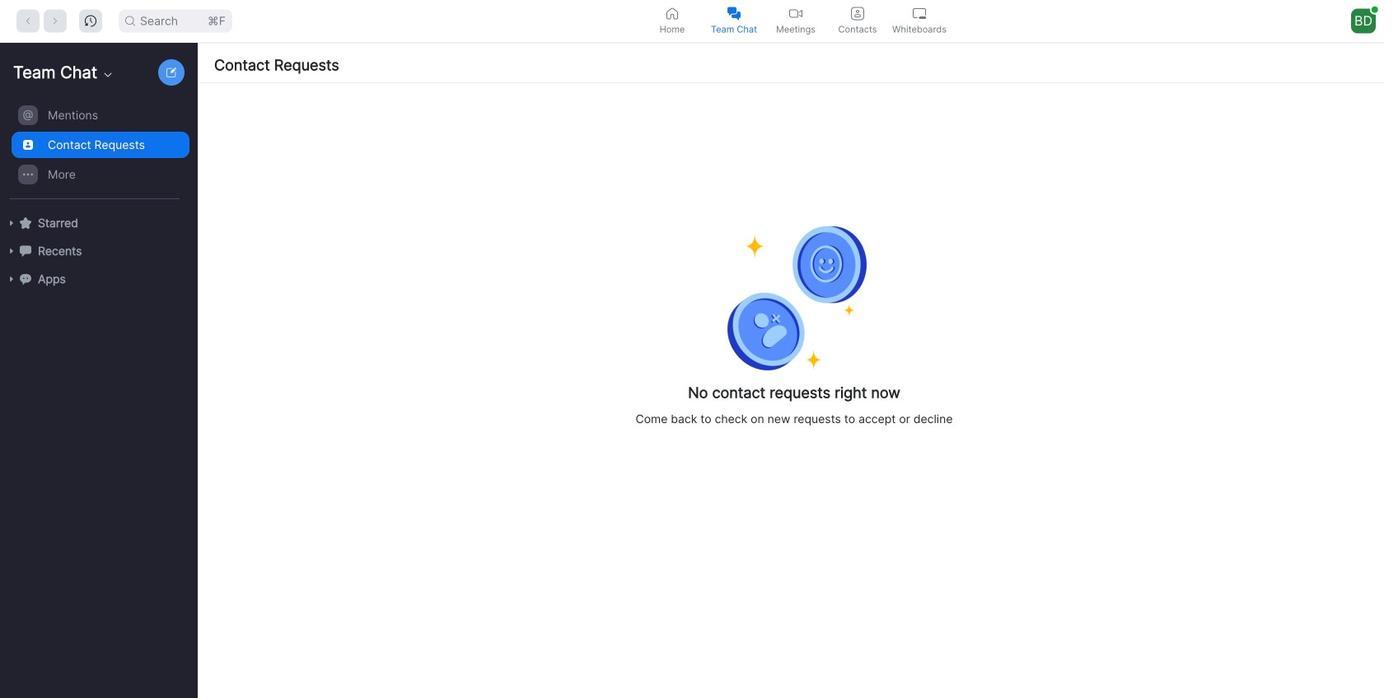 Task type: vqa. For each thing, say whether or not it's contained in the screenshot.
Chevron Down Small icon
yes



Task type: describe. For each thing, give the bounding box(es) containing it.
star image
[[20, 217, 31, 229]]

chat image
[[20, 245, 31, 257]]

chevron down small image
[[101, 68, 115, 82]]

whiteboard small image
[[913, 7, 926, 20]]

home small image
[[666, 7, 679, 20]]

profile contact image
[[851, 7, 864, 20]]

apps tree item
[[7, 265, 189, 293]]



Task type: locate. For each thing, give the bounding box(es) containing it.
group
[[0, 101, 189, 199]]

chat image
[[20, 245, 31, 257]]

starred tree item
[[7, 209, 189, 237]]

triangle right image
[[7, 246, 16, 256], [7, 246, 16, 256]]

tree
[[0, 99, 194, 310]]

history image
[[85, 15, 96, 27], [85, 15, 96, 27]]

chatbot image
[[20, 273, 31, 285]]

magnifier image
[[125, 16, 135, 26], [125, 16, 135, 26]]

whiteboard small image
[[913, 7, 926, 20]]

recents tree item
[[7, 237, 189, 265]]

home small image
[[666, 7, 679, 20]]

star image
[[20, 217, 31, 229]]

tab list
[[641, 0, 950, 42]]

triangle right image
[[7, 218, 16, 228], [7, 218, 16, 228], [7, 274, 16, 284], [7, 274, 16, 284]]

team chat image
[[727, 7, 741, 20], [727, 7, 741, 20]]

chatbot image
[[20, 273, 31, 285]]

new image
[[166, 68, 176, 77], [166, 68, 176, 77]]

profile contact image
[[851, 7, 864, 20]]

online image
[[1372, 6, 1378, 13], [1372, 6, 1378, 13]]

chevron down small image
[[101, 68, 115, 82]]

video on image
[[789, 7, 802, 20], [789, 7, 802, 20]]



